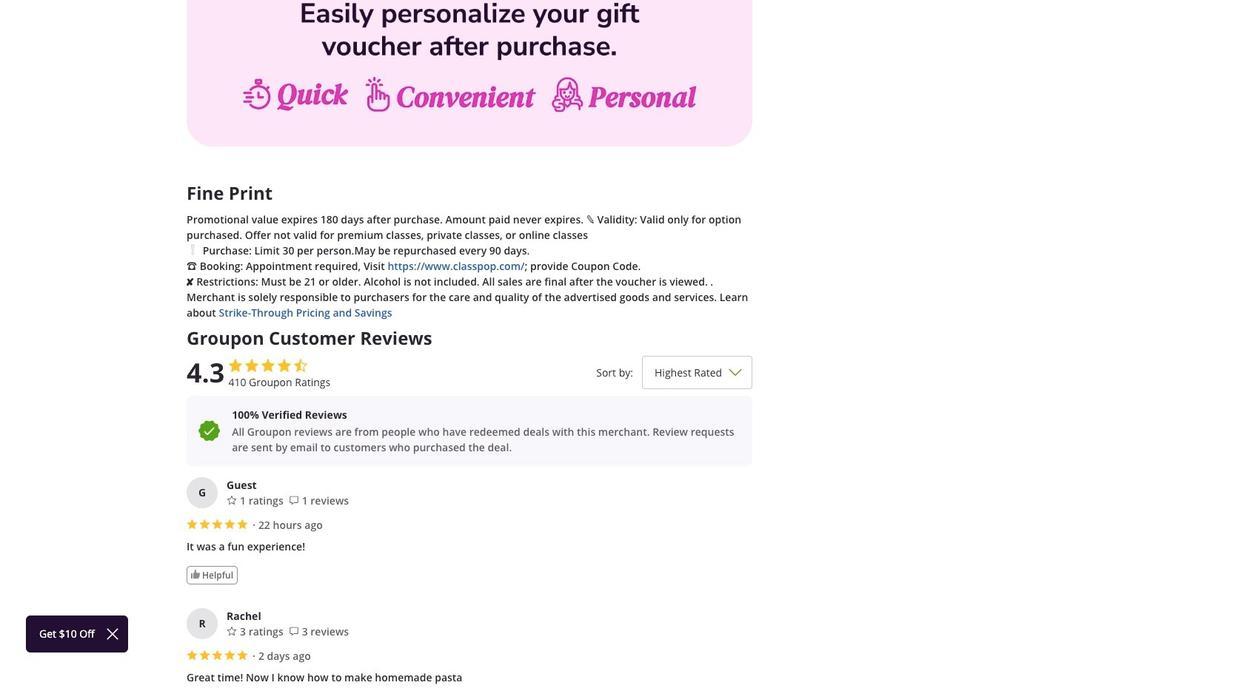 Task type: describe. For each thing, give the bounding box(es) containing it.
3 reviews image
[[289, 626, 299, 637]]

1 reviews image
[[289, 495, 299, 506]]

1 ratings image
[[227, 495, 237, 506]]



Task type: vqa. For each thing, say whether or not it's contained in the screenshot.
'Sign' in Sign In button
no



Task type: locate. For each thing, give the bounding box(es) containing it.
3 ratings image
[[227, 626, 237, 637]]



